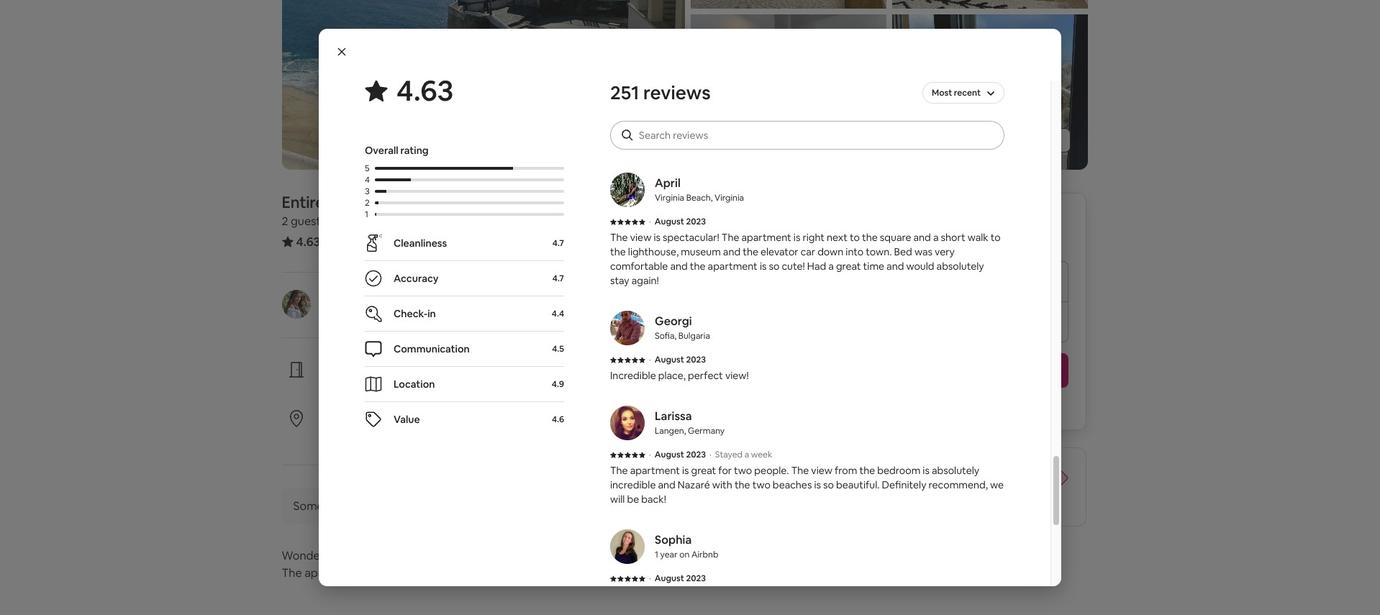 Task type: locate. For each thing, give the bounding box(es) containing it.
2 horizontal spatial to
[[991, 231, 1001, 244]]

1 vertical spatial 251 reviews
[[329, 234, 391, 249]]

to right walk
[[991, 231, 1001, 244]]

short
[[941, 231, 966, 244]]

0 vertical spatial from
[[666, 138, 685, 150]]

august for sophia
[[655, 573, 684, 585]]

3 · august 2023 from the top
[[649, 573, 706, 585]]

251 reviews down rental
[[329, 234, 391, 249]]

to left stayed
[[610, 120, 621, 133]]

check
[[328, 379, 358, 392]]

bedroom up the 251 reviews link
[[341, 214, 391, 229]]

1 left year
[[655, 549, 659, 561]]

the left avg.
[[886, 479, 904, 495]]

virginia right beach,
[[715, 192, 744, 204]]

the inside wonderful ocean-facing frontline apartment. the apartment enjoys a unique view of the sea and nazareth.
[[282, 566, 302, 581]]

0 horizontal spatial virginia
[[655, 192, 685, 204]]

of right 95%
[[349, 428, 358, 441]]

251 down rental
[[329, 234, 347, 249]]

a left week
[[745, 449, 750, 461]]

great down · august 2023 · stayed a week
[[692, 464, 716, 477]]

251 reviews up enjoyed
[[610, 81, 711, 105]]

very
[[935, 245, 955, 258]]

1 horizontal spatial 251 reviews
[[610, 81, 711, 105]]

will
[[610, 493, 625, 506]]

rate
[[969, 479, 991, 495]]

1 horizontal spatial with
[[713, 479, 733, 492]]

1 vertical spatial location
[[469, 428, 506, 441]]

the up beaches
[[792, 464, 809, 477]]

1 august from the top
[[655, 216, 684, 227]]

stayed
[[715, 449, 743, 461]]

of
[[349, 428, 358, 441], [993, 479, 1004, 495], [475, 566, 486, 581]]

and up search reviews, press 'enter' to search text box
[[801, 106, 818, 119]]

1 horizontal spatial recent
[[954, 87, 981, 99]]

show left all
[[985, 134, 1011, 147]]

251 up really
[[610, 81, 640, 105]]

0 vertical spatial with
[[409, 379, 429, 392]]

airbnb
[[692, 549, 719, 561]]

april image
[[610, 173, 645, 207], [610, 173, 645, 207]]

the up town.
[[862, 231, 878, 244]]

1 vertical spatial · august 2023
[[649, 354, 706, 366]]

4.6
[[552, 414, 564, 425]]

0 horizontal spatial guests
[[291, 214, 326, 229]]

2023 down airbnb
[[686, 573, 706, 585]]

0 horizontal spatial location
[[361, 410, 406, 425]]

apartment
[[742, 231, 792, 244], [708, 260, 758, 273], [630, 464, 680, 477], [305, 566, 362, 581]]

great location 95% of recent guests gave the location a 5-star rating.
[[328, 410, 575, 441]]

1 vertical spatial 2
[[282, 214, 288, 229]]

enjoyed
[[655, 106, 692, 119]]

rating
[[401, 144, 429, 157]]

4.7
[[553, 238, 564, 249], [553, 273, 564, 284]]

with up value
[[409, 379, 429, 392]]

rating.
[[546, 428, 575, 441]]

the up incredible
[[610, 464, 628, 477]]

unit
[[373, 192, 402, 212]]

view up search reviews, press 'enter' to search text box
[[777, 106, 799, 119]]

would down most
[[919, 106, 947, 119]]

so inside the apartment is great for two people. the view from the bedroom is absolutely incredible and nazaré with the two beaches is so beautiful. definitely recommend, we will be back!
[[824, 479, 834, 492]]

0 horizontal spatial show
[[723, 138, 745, 150]]

0 vertical spatial have
[[949, 106, 971, 119]]

two right for
[[734, 464, 752, 477]]

of inside great location 95% of recent guests gave the location a 5-star rating.
[[349, 428, 358, 441]]

1 horizontal spatial show
[[985, 134, 1011, 147]]

from inside the apartment is great for two people. the view from the bedroom is absolutely incredible and nazaré with the two beaches is so beautiful. definitely recommend, we will be back!
[[835, 464, 858, 477]]

august for april
[[655, 216, 684, 227]]

beautiful.
[[836, 479, 880, 492]]

we left really
[[610, 106, 626, 119]]

2023 for april
[[686, 216, 706, 227]]

1 vertical spatial so
[[824, 479, 834, 492]]

bulgaria
[[679, 330, 711, 342]]

251 reviews inside 4.63 dialog
[[610, 81, 711, 105]]

recent inside great location 95% of recent guests gave the location a 5-star rating.
[[361, 428, 391, 441]]

2 vertical spatial · august 2023
[[649, 573, 706, 585]]

show left the original
[[723, 138, 745, 150]]

0 vertical spatial 251
[[610, 81, 640, 105]]

·
[[649, 91, 651, 102], [393, 214, 396, 229], [429, 214, 432, 229], [649, 216, 651, 227], [649, 354, 651, 366], [649, 449, 651, 461], [710, 449, 712, 461], [649, 573, 651, 585]]

and inside the apartment is great for two people. the view from the bedroom is absolutely incredible and nazaré with the two beaches is so beautiful. definitely recommend, we will be back!
[[658, 479, 676, 492]]

communication
[[394, 343, 470, 356]]

location left 5-
[[469, 428, 506, 441]]

recent right 95%
[[361, 428, 391, 441]]

4.4
[[552, 308, 564, 320]]

· august 2023 down on
[[649, 573, 706, 585]]

show inside 4.63 dialog
[[723, 138, 745, 150]]

info
[[326, 499, 346, 514]]

1 vertical spatial from
[[835, 464, 858, 477]]

so left less
[[824, 479, 834, 492]]

host profile picture image
[[282, 290, 311, 319]]

0 vertical spatial bedroom
[[341, 214, 391, 229]]

1 horizontal spatial so
[[824, 479, 834, 492]]

· august 2023 up incredible place, perfect view! at the bottom
[[649, 354, 706, 366]]

2 horizontal spatial of
[[993, 479, 1004, 495]]

bed
[[406, 214, 427, 229]]

lower
[[837, 465, 871, 480]]

april virginia beach, virginia
[[655, 176, 744, 204]]

bedroom up definitely
[[878, 464, 921, 477]]

the down apartment.
[[488, 566, 506, 581]]

1 horizontal spatial 2
[[365, 197, 370, 209]]

from
[[666, 138, 685, 150], [835, 464, 858, 477]]

4 august from the top
[[655, 573, 684, 585]]

and
[[801, 106, 818, 119], [914, 231, 931, 244], [723, 245, 741, 258], [671, 260, 688, 273], [887, 260, 904, 273], [658, 479, 676, 492], [529, 566, 549, 581]]

1 horizontal spatial guests
[[393, 428, 424, 441]]

of right rate at right bottom
[[993, 479, 1004, 495]]

1 vertical spatial of
[[993, 479, 1004, 495]]

0 vertical spatial 2
[[365, 197, 370, 209]]

longer!
[[680, 120, 712, 133]]

location
[[394, 378, 435, 391]]

0 horizontal spatial we
[[610, 106, 626, 119]]

0 horizontal spatial of
[[349, 428, 358, 441]]

original
[[747, 138, 777, 150]]

hosting
[[363, 307, 398, 320]]

2 down entire
[[282, 214, 288, 229]]

0 vertical spatial 4.7
[[553, 238, 564, 249]]

the inside wonderful ocean-facing frontline apartment. the apartment enjoys a unique view of the sea and nazareth.
[[488, 566, 506, 581]]

incredible
[[610, 369, 656, 382]]

the down museum
[[690, 260, 706, 273]]

0 horizontal spatial from
[[666, 138, 685, 150]]

0 vertical spatial recent
[[954, 87, 981, 99]]

0 horizontal spatial recent
[[361, 428, 391, 441]]

and inside we really enjoyed the location, view view and accommodation. we would have loved to have stayed longer!
[[801, 106, 818, 119]]

251
[[610, 81, 640, 105], [329, 234, 347, 249]]

a down facing
[[401, 566, 407, 581]]

apartment down museum
[[708, 260, 758, 273]]

3
[[365, 186, 370, 197]]

1 horizontal spatial of
[[475, 566, 486, 581]]

reviews
[[644, 81, 711, 105], [350, 234, 391, 249]]

from down stayed
[[666, 138, 685, 150]]

be
[[627, 493, 639, 506]]

1 horizontal spatial virginia
[[715, 192, 744, 204]]

a up very at the right top of page
[[934, 231, 939, 244]]

have down really
[[623, 120, 645, 133]]

apartment down wonderful
[[305, 566, 362, 581]]

is left right in the top of the page
[[794, 231, 801, 244]]

people.
[[755, 464, 789, 477]]

0 vertical spatial guests
[[291, 214, 326, 229]]

guests down value
[[393, 428, 424, 441]]

guests down entire
[[291, 214, 326, 229]]

with
[[409, 379, 429, 392], [713, 479, 733, 492]]

elevator
[[761, 245, 799, 258]]

great
[[328, 410, 359, 425]]

4.63 up the rating
[[397, 72, 454, 109]]

overall rating
[[365, 144, 429, 157]]

hosted
[[328, 289, 368, 305]]

location
[[361, 410, 406, 425], [469, 428, 506, 441]]

1 vertical spatial 4.63
[[296, 234, 321, 250]]

we
[[991, 479, 1004, 492]]

star
[[525, 428, 543, 441]]

1 vertical spatial recent
[[361, 428, 391, 441]]

95%
[[328, 428, 347, 441]]

langen,
[[655, 425, 686, 437]]

recent
[[954, 87, 981, 99], [361, 428, 391, 441]]

0 horizontal spatial 2
[[282, 214, 288, 229]]

· august 2023 up spectacular!
[[649, 216, 706, 227]]

2 guests
[[282, 214, 326, 229]]

in
[[405, 192, 418, 212], [428, 307, 436, 320], [388, 361, 397, 376], [399, 379, 407, 392]]

sophia image
[[610, 530, 645, 564], [610, 530, 645, 564]]

germany
[[688, 425, 725, 437]]

location down yourself
[[361, 410, 406, 425]]

1 vertical spatial bedroom
[[878, 464, 921, 477]]

2 vertical spatial of
[[475, 566, 486, 581]]

to up into
[[850, 231, 860, 244]]

accommodation.
[[820, 106, 899, 119]]

overall
[[365, 144, 399, 157]]

1 4.7 from the top
[[553, 238, 564, 249]]

we right accommodation. at right top
[[901, 106, 917, 119]]

lovely studio/apartment in sítio da nazaré 2 image 1 image
[[282, 0, 685, 170]]

0 horizontal spatial to
[[610, 120, 621, 133]]

1 vertical spatial absolutely
[[932, 464, 980, 477]]

has
[[349, 499, 367, 514]]

absolutely down very at the right top of page
[[937, 260, 985, 273]]

4
[[365, 174, 370, 186]]

$700 aud $626 aud total before taxes
[[837, 210, 991, 244]]

0 vertical spatial would
[[919, 106, 947, 119]]

the right spectacular!
[[722, 231, 740, 244]]

2 inside 4.63 dialog
[[365, 197, 370, 209]]

1 vertical spatial have
[[623, 120, 645, 133]]

august down langen,
[[655, 449, 684, 461]]

two down people.
[[753, 479, 771, 492]]

1 vertical spatial two
[[753, 479, 771, 492]]

1 vertical spatial guests
[[393, 428, 424, 441]]

0 vertical spatial · august 2023
[[649, 216, 706, 227]]

last
[[837, 494, 856, 509]]

the inside great location 95% of recent guests gave the location a 5-star rating.
[[451, 428, 467, 441]]

august up place,
[[655, 354, 684, 366]]

2 for 2 guests
[[282, 214, 288, 229]]

is right beaches
[[815, 479, 821, 492]]

lower price.
[[837, 465, 904, 480]]

0 horizontal spatial with
[[409, 379, 429, 392]]

have down the 'most recent'
[[949, 106, 971, 119]]

in inside 4.63 dialog
[[428, 307, 436, 320]]

2 left unit
[[365, 197, 370, 209]]

0 vertical spatial of
[[349, 428, 358, 441]]

0 vertical spatial 251 reviews
[[610, 81, 711, 105]]

1 left "bath"
[[435, 214, 439, 229]]

entire
[[282, 192, 325, 212]]

0 vertical spatial absolutely
[[937, 260, 985, 273]]

avg.
[[907, 479, 928, 495]]

1 horizontal spatial reviews
[[644, 81, 711, 105]]

in up 'communication'
[[428, 307, 436, 320]]

apartment inside the apartment is great for two people. the view from the bedroom is absolutely incredible and nazaré with the two beaches is so beautiful. definitely recommend, we will be back!
[[630, 464, 680, 477]]

and up "back!"
[[658, 479, 676, 492]]

0 horizontal spatial reviews
[[350, 234, 391, 249]]

· september 2023
[[649, 91, 722, 102]]

2023 up perfect
[[686, 354, 706, 366]]

1 horizontal spatial bedroom
[[878, 464, 921, 477]]

2 virginia from the left
[[715, 192, 744, 204]]

translated
[[622, 138, 664, 150]]

georgi image
[[610, 311, 645, 346], [610, 311, 645, 346]]

of inside wonderful ocean-facing frontline apartment. the apartment enjoys a unique view of the sea and nazareth.
[[475, 566, 486, 581]]

2 · august 2023 from the top
[[649, 354, 706, 366]]

0 horizontal spatial so
[[769, 260, 780, 273]]

great inside the apartment is great for two people. the view from the bedroom is absolutely incredible and nazaré with the two beaches is so beautiful. definitely recommend, we will be back!
[[692, 464, 716, 477]]

2023 up spectacular!
[[686, 216, 706, 227]]

is
[[654, 231, 661, 244], [794, 231, 801, 244], [760, 260, 767, 273], [682, 464, 689, 477], [923, 464, 930, 477], [815, 479, 821, 492]]

2023 for sophia
[[686, 573, 706, 585]]

2 4.7 from the top
[[553, 273, 564, 284]]

nazaré,
[[421, 192, 476, 212]]

0 horizontal spatial bedroom
[[341, 214, 391, 229]]

1 vertical spatial with
[[713, 479, 733, 492]]

nazaré
[[678, 479, 710, 492]]

virginia down april
[[655, 192, 685, 204]]

0 vertical spatial great
[[836, 260, 861, 273]]

week
[[751, 449, 773, 461]]

0 horizontal spatial 4.63
[[296, 234, 321, 250]]

1 horizontal spatial great
[[836, 260, 861, 273]]

0 vertical spatial so
[[769, 260, 780, 273]]

automatically
[[399, 499, 471, 514]]

60
[[859, 494, 872, 509]]

1 · august 2023 from the top
[[649, 216, 706, 227]]

6
[[328, 307, 334, 320]]

1 down rental
[[334, 214, 339, 229]]

1 horizontal spatial 4.63
[[397, 72, 454, 109]]

3 august from the top
[[655, 449, 684, 461]]

the down stayed
[[735, 479, 751, 492]]

august up spectacular!
[[655, 216, 684, 227]]

1 horizontal spatial 251
[[610, 81, 640, 105]]

view down frontline
[[448, 566, 472, 581]]

of inside 'your dates are $75 aud less than the avg. nightly rate of the last 60 days.'
[[993, 479, 1004, 495]]

absolutely up recommend,
[[932, 464, 980, 477]]

most
[[932, 87, 953, 99]]

1 horizontal spatial we
[[901, 106, 917, 119]]

so down elevator
[[769, 260, 780, 273]]

2023
[[703, 91, 722, 102], [686, 216, 706, 227], [686, 354, 706, 366], [686, 449, 706, 461], [686, 573, 706, 585]]

reviews up enjoyed
[[644, 81, 711, 105]]

view left lower
[[812, 464, 833, 477]]

4.63 down 2 guests
[[296, 234, 321, 250]]

0 horizontal spatial 251
[[329, 234, 347, 249]]

beaches
[[773, 479, 812, 492]]

a left 5-
[[508, 428, 514, 441]]

0 vertical spatial 4.63
[[397, 72, 454, 109]]

the right we
[[1007, 479, 1025, 495]]

guests inside great location 95% of recent guests gave the location a 5-star rating.
[[393, 428, 424, 441]]

the left lockbox.
[[432, 379, 447, 392]]

two
[[734, 464, 752, 477], [753, 479, 771, 492]]

translated.
[[473, 499, 530, 514]]

1 vertical spatial 251
[[329, 234, 347, 249]]

spectacular!
[[663, 231, 720, 244]]

1 vertical spatial 4.7
[[553, 273, 564, 284]]

with down for
[[713, 479, 733, 492]]

2 august from the top
[[655, 354, 684, 366]]

0 vertical spatial reviews
[[644, 81, 711, 105]]

4.9
[[552, 379, 564, 390]]

would inside we really enjoyed the location, view view and accommodation. we would have loved to have stayed longer!
[[919, 106, 947, 119]]

1 vertical spatial would
[[907, 260, 935, 273]]

the right gave
[[451, 428, 467, 441]]

so inside the view is spectacular!  the apartment is right next to the square and a short walk to the lighthouse, museum and the elevator car down into town.  bed was very comfortable and the apartment is so cute!  had a great time and would absolutely stay again!
[[769, 260, 780, 273]]

1 vertical spatial great
[[692, 464, 716, 477]]

and right sea on the left bottom of page
[[529, 566, 549, 581]]

lovely studio/apartment in sítio da nazaré 2 image 4 image
[[892, 0, 1088, 8]]

your
[[909, 465, 933, 480]]

0 horizontal spatial great
[[692, 464, 716, 477]]

1 horizontal spatial from
[[835, 464, 858, 477]]

and inside wonderful ocean-facing frontline apartment. the apartment enjoys a unique view of the sea and nazareth.
[[529, 566, 549, 581]]

view up lighthouse,
[[630, 231, 652, 244]]

taxes
[[896, 231, 921, 244]]

of down apartment.
[[475, 566, 486, 581]]



Task type: vqa. For each thing, say whether or not it's contained in the screenshot.
'Location'
yes



Task type: describe. For each thing, give the bounding box(es) containing it.
a right had
[[829, 260, 834, 273]]

georgi sofia, bulgaria
[[655, 314, 711, 342]]

dates
[[936, 465, 966, 480]]

1 left 'bed'
[[399, 214, 403, 229]]

1 horizontal spatial to
[[850, 231, 860, 244]]

self
[[328, 361, 349, 376]]

the left elevator
[[743, 245, 759, 258]]

for
[[719, 464, 732, 477]]

view up the original
[[754, 106, 775, 119]]

the inside self check-in check yourself in with the lockbox.
[[432, 379, 447, 392]]

most recent button
[[923, 81, 1005, 105]]

in up yourself
[[388, 361, 397, 376]]

lockbox.
[[450, 379, 489, 392]]

with inside the apartment is great for two people. the view from the bedroom is absolutely incredible and nazaré with the two beaches is so beautiful. definitely recommend, we will be back!
[[713, 479, 733, 492]]

1 bedroom · 1 bed · 1 bath
[[334, 214, 466, 229]]

2023 down germany
[[686, 449, 706, 461]]

incredible
[[610, 479, 656, 492]]

4.63 dialog
[[319, 29, 1062, 616]]

the apartment is great for two people. the view from the bedroom is absolutely incredible and nazaré with the two beaches is so beautiful. definitely recommend, we will be back!
[[610, 464, 1004, 506]]

apartment inside wonderful ocean-facing frontline apartment. the apartment enjoys a unique view of the sea and nazareth.
[[305, 566, 362, 581]]

german
[[687, 138, 719, 150]]

absolutely inside the apartment is great for two people. the view from the bedroom is absolutely incredible and nazaré with the two beaches is so beautiful. definitely recommend, we will be back!
[[932, 464, 980, 477]]

4.5
[[552, 343, 564, 355]]

great inside the view is spectacular!  the apartment is right next to the square and a short walk to the lighthouse, museum and the elevator car down into town.  bed was very comfortable and the apartment is so cute!  had a great time and would absolutely stay again!
[[836, 260, 861, 273]]

view inside wonderful ocean-facing frontline apartment. the apartment enjoys a unique view of the sea and nazareth.
[[448, 566, 472, 581]]

with inside self check-in check yourself in with the lockbox.
[[409, 379, 429, 392]]

comfortable
[[610, 260, 668, 273]]

accuracy
[[394, 272, 439, 285]]

a inside great location 95% of recent guests gave the location a 5-star rating.
[[508, 428, 514, 441]]

1 virginia from the left
[[655, 192, 685, 204]]

251 inside 4.63 dialog
[[610, 81, 640, 105]]

by
[[370, 289, 383, 305]]

lovely studio/apartment in sítio da nazaré 2 image 5 image
[[892, 14, 1088, 170]]

0 horizontal spatial 251 reviews
[[329, 234, 391, 249]]

back!
[[642, 493, 667, 506]]

· august 2023 for georgi
[[649, 354, 706, 366]]

translated from german show original
[[622, 138, 777, 150]]

price.
[[873, 465, 904, 480]]

and right museum
[[723, 245, 741, 258]]

check-
[[351, 361, 388, 376]]

your dates are $75 aud less than the avg. nightly rate of the last 60 days.
[[837, 465, 1034, 509]]

bedroom inside the apartment is great for two people. the view from the bedroom is absolutely incredible and nazaré with the two beaches is so beautiful. definitely recommend, we will be back!
[[878, 464, 921, 477]]

lighthouse,
[[628, 245, 679, 258]]

· august 2023 for april
[[649, 216, 706, 227]]

before
[[862, 231, 894, 244]]

check-
[[394, 307, 428, 320]]

some
[[293, 499, 324, 514]]

is up lighthouse,
[[654, 231, 661, 244]]

sea
[[509, 566, 527, 581]]

would inside the view is spectacular!  the apartment is right next to the square and a short walk to the lighthouse, museum and the elevator car down into town.  bed was very comfortable and the apartment is so cute!  had a great time and would absolutely stay again!
[[907, 260, 935, 273]]

on
[[680, 549, 690, 561]]

2 we from the left
[[901, 106, 917, 119]]

show inside button
[[985, 134, 1011, 147]]

1 down 3
[[365, 209, 369, 220]]

4.7 for cleanliness
[[553, 238, 564, 249]]

a inside wonderful ocean-facing frontline apartment. the apartment enjoys a unique view of the sea and nazareth.
[[401, 566, 407, 581]]

facing
[[377, 549, 410, 564]]

view inside the apartment is great for two people. the view from the bedroom is absolutely incredible and nazaré with the two beaches is so beautiful. definitely recommend, we will be back!
[[812, 464, 833, 477]]

value
[[394, 413, 420, 426]]

4.7 for accuracy
[[553, 273, 564, 284]]

to inside we really enjoyed the location, view view and accommodation. we would have loved to have stayed longer!
[[610, 120, 621, 133]]

0 vertical spatial two
[[734, 464, 752, 477]]

5
[[365, 163, 370, 174]]

sophia
[[655, 533, 692, 548]]

some info has been automatically translated.
[[293, 499, 530, 514]]

walk
[[968, 231, 989, 244]]

the up "than"
[[860, 464, 876, 477]]

was
[[915, 245, 933, 258]]

loved
[[973, 106, 999, 119]]

· august 2023 · stayed a week
[[649, 449, 773, 461]]

hosted by daniela 6 years hosting
[[328, 289, 426, 320]]

apartment up elevator
[[742, 231, 792, 244]]

are
[[968, 465, 985, 480]]

location,
[[712, 106, 751, 119]]

view inside the view is spectacular!  the apartment is right next to the square and a short walk to the lighthouse, museum and the elevator car down into town.  bed was very comfortable and the apartment is so cute!  had a great time and would absolutely stay again!
[[630, 231, 652, 244]]

$75 aud
[[988, 465, 1034, 480]]

is up nazaré
[[682, 464, 689, 477]]

cute!
[[782, 260, 805, 273]]

show all photos button
[[956, 128, 1071, 153]]

stayed
[[647, 120, 678, 133]]

beach,
[[687, 192, 713, 204]]

sofia,
[[655, 330, 677, 342]]

cleanliness
[[394, 237, 447, 250]]

0 horizontal spatial have
[[623, 120, 645, 133]]

1 inside sophia 1 year on airbnb
[[655, 549, 659, 561]]

unique
[[409, 566, 445, 581]]

larissa image
[[610, 406, 645, 441]]

and down bed
[[887, 260, 904, 273]]

show all photos
[[985, 134, 1059, 147]]

self check-in check yourself in with the lockbox.
[[328, 361, 489, 392]]

is down elevator
[[760, 260, 767, 273]]

yourself
[[360, 379, 397, 392]]

total
[[837, 231, 860, 244]]

into
[[846, 245, 864, 258]]

portugal
[[479, 192, 542, 212]]

Search reviews, Press 'Enter' to search text field
[[639, 128, 991, 143]]

4.63 inside 4.63 dialog
[[397, 72, 454, 109]]

larissa
[[655, 409, 692, 424]]

nightly
[[931, 479, 967, 495]]

lovely studio/apartment in sítio da nazaré 2 image 3 image
[[691, 14, 887, 170]]

larissa image
[[610, 406, 645, 441]]

entire rental unit in nazaré, portugal
[[282, 192, 542, 212]]

$626 aud
[[916, 210, 991, 230]]

the inside we really enjoyed the location, view view and accommodation. we would have loved to have stayed longer!
[[694, 106, 710, 119]]

we really enjoyed the location, view view and accommodation. we would have loved to have stayed longer!
[[610, 106, 999, 133]]

1 vertical spatial reviews
[[350, 234, 391, 249]]

1 horizontal spatial have
[[949, 106, 971, 119]]

in right yourself
[[399, 379, 407, 392]]

larissa langen, germany
[[655, 409, 725, 437]]

· august 2023 for sophia
[[649, 573, 706, 585]]

the up comfortable
[[610, 245, 626, 258]]

reviews inside 4.63 dialog
[[644, 81, 711, 105]]

1 we from the left
[[610, 106, 626, 119]]

august for georgi
[[655, 354, 684, 366]]

view!
[[726, 369, 749, 382]]

really
[[628, 106, 653, 119]]

down
[[818, 245, 844, 258]]

years
[[336, 307, 361, 320]]

april
[[655, 176, 681, 191]]

georgi
[[655, 314, 692, 329]]

place,
[[659, 369, 686, 382]]

the up comfortable
[[610, 231, 628, 244]]

rental
[[328, 192, 370, 212]]

than
[[860, 479, 884, 495]]

wonderful ocean-facing frontline apartment. the apartment enjoys a unique view of the sea and nazareth.
[[282, 549, 603, 581]]

$700 aud
[[837, 210, 913, 230]]

is up avg.
[[923, 464, 930, 477]]

5-
[[516, 428, 525, 441]]

2023 up location,
[[703, 91, 722, 102]]

and down museum
[[671, 260, 688, 273]]

again!
[[632, 274, 659, 287]]

and up was
[[914, 231, 931, 244]]

had
[[808, 260, 827, 273]]

2023 for georgi
[[686, 354, 706, 366]]

recent inside dropdown button
[[954, 87, 981, 99]]

check-in
[[394, 307, 436, 320]]

time
[[864, 260, 885, 273]]

year
[[661, 549, 678, 561]]

definitely
[[882, 479, 927, 492]]

2 for 2
[[365, 197, 370, 209]]

stay
[[610, 274, 630, 287]]

1 horizontal spatial location
[[469, 428, 506, 441]]

in up 'bed'
[[405, 192, 418, 212]]

museum
[[681, 245, 721, 258]]

bath
[[442, 214, 466, 229]]

gave
[[427, 428, 449, 441]]

0 vertical spatial location
[[361, 410, 406, 425]]

absolutely inside the view is spectacular!  the apartment is right next to the square and a short walk to the lighthouse, museum and the elevator car down into town.  bed was very comfortable and the apartment is so cute!  had a great time and would absolutely stay again!
[[937, 260, 985, 273]]

lovely studio/apartment in sítio da nazaré 2 image 2 image
[[691, 0, 887, 8]]



